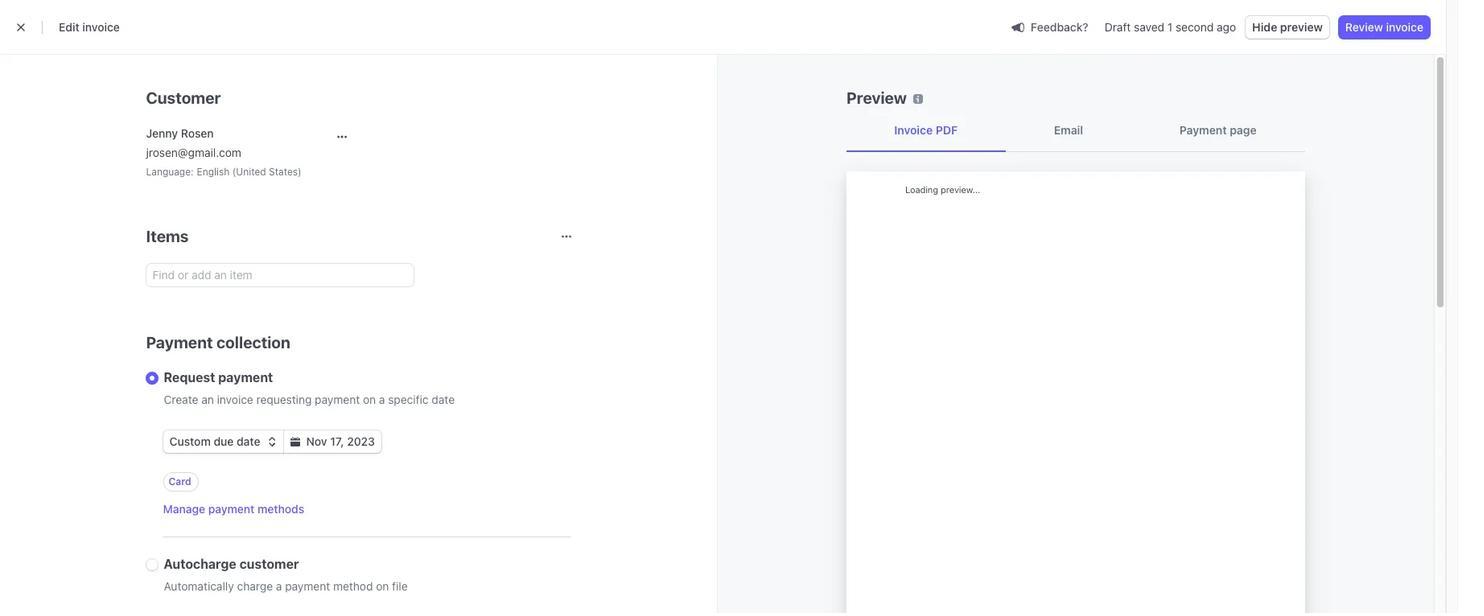 Task type: vqa. For each thing, say whether or not it's contained in the screenshot.
fourth '/' from left
no



Task type: locate. For each thing, give the bounding box(es) containing it.
svg image inside nov 17, 2023 button
[[290, 437, 300, 447]]

on for payment
[[363, 393, 376, 406]]

payment
[[1180, 123, 1228, 137], [146, 333, 213, 352]]

nov 17, 2023
[[306, 435, 375, 448]]

date right due
[[237, 435, 260, 448]]

1 horizontal spatial a
[[379, 393, 385, 406]]

payment up the request
[[146, 333, 213, 352]]

0 vertical spatial date
[[432, 393, 455, 406]]

invoice right an
[[217, 393, 253, 406]]

payment collection
[[146, 333, 290, 352]]

1 horizontal spatial svg image
[[290, 437, 300, 447]]

automatically
[[164, 580, 234, 593]]

svg image for nov 17, 2023
[[290, 437, 300, 447]]

1 vertical spatial date
[[237, 435, 260, 448]]

payment for payment collection
[[146, 333, 213, 352]]

payment page
[[1180, 123, 1257, 137]]

date inside popup button
[[237, 435, 260, 448]]

create
[[164, 393, 198, 406]]

customer
[[240, 557, 299, 571]]

1 horizontal spatial date
[[432, 393, 455, 406]]

invoice right the review
[[1386, 20, 1424, 34]]

1 horizontal spatial payment
[[1180, 123, 1228, 137]]

on inside 'request payment create an invoice requesting payment on a specific date'
[[363, 393, 376, 406]]

invoice inside review invoice button
[[1386, 20, 1424, 34]]

file
[[392, 580, 408, 593]]

on left file
[[376, 580, 389, 593]]

edit
[[59, 20, 79, 34]]

feedback? button
[[1005, 16, 1095, 38]]

0 horizontal spatial payment
[[146, 333, 213, 352]]

invoice for review invoice
[[1386, 20, 1424, 34]]

custom
[[169, 435, 211, 448]]

invoice right edit
[[82, 20, 120, 34]]

0 vertical spatial payment
[[1180, 123, 1228, 137]]

preview
[[1280, 20, 1323, 34]]

tab list
[[847, 109, 1306, 152]]

english
[[197, 166, 230, 178]]

hide preview button
[[1246, 16, 1330, 39]]

2023
[[347, 435, 375, 448]]

1
[[1168, 20, 1173, 34]]

svg image inside custom due date popup button
[[267, 437, 277, 447]]

0 horizontal spatial svg image
[[267, 437, 277, 447]]

1 vertical spatial payment
[[146, 333, 213, 352]]

invoice
[[82, 20, 120, 34], [1386, 20, 1424, 34], [217, 393, 253, 406]]

on for customer
[[376, 580, 389, 593]]

payment right the manage
[[208, 502, 255, 516]]

svg image for custom due date
[[267, 437, 277, 447]]

autocharge customer automatically charge a payment method on file
[[164, 557, 408, 593]]

2 horizontal spatial invoice
[[1386, 20, 1424, 34]]

payment
[[218, 370, 273, 385], [315, 393, 360, 406], [208, 502, 255, 516], [285, 580, 330, 593]]

1 horizontal spatial invoice
[[217, 393, 253, 406]]

review
[[1346, 20, 1383, 34]]

on
[[363, 393, 376, 406], [376, 580, 389, 593]]

an
[[201, 393, 214, 406]]

0 vertical spatial on
[[363, 393, 376, 406]]

date right specific
[[432, 393, 455, 406]]

customer
[[146, 89, 221, 107]]

0 vertical spatial a
[[379, 393, 385, 406]]

payment down customer
[[285, 580, 330, 593]]

methods
[[258, 502, 304, 516]]

on left specific
[[363, 393, 376, 406]]

jenny
[[146, 126, 178, 140]]

review invoice
[[1346, 20, 1424, 34]]

1 vertical spatial on
[[376, 580, 389, 593]]

requesting
[[256, 393, 312, 406]]

payment for payment page
[[1180, 123, 1228, 137]]

payment left page
[[1180, 123, 1228, 137]]

0 horizontal spatial date
[[237, 435, 260, 448]]

states)
[[269, 166, 302, 178]]

review invoice button
[[1339, 16, 1430, 39]]

0 horizontal spatial a
[[276, 580, 282, 593]]

a right "charge"
[[276, 580, 282, 593]]

date inside 'request payment create an invoice requesting payment on a specific date'
[[432, 393, 455, 406]]

date
[[432, 393, 455, 406], [237, 435, 260, 448]]

manage payment methods
[[163, 502, 304, 516]]

0 horizontal spatial invoice
[[82, 20, 120, 34]]

manage payment methods button
[[163, 501, 304, 518]]

svg image
[[337, 132, 347, 142], [267, 437, 277, 447], [290, 437, 300, 447]]

nov
[[306, 435, 327, 448]]

17,
[[330, 435, 344, 448]]

on inside autocharge customer automatically charge a payment method on file
[[376, 580, 389, 593]]

payment inside autocharge customer automatically charge a payment method on file
[[285, 580, 330, 593]]

a left specific
[[379, 393, 385, 406]]

1 vertical spatial a
[[276, 580, 282, 593]]

a
[[379, 393, 385, 406], [276, 580, 282, 593]]



Task type: describe. For each thing, give the bounding box(es) containing it.
preview
[[847, 89, 907, 107]]

feedback?
[[1031, 20, 1089, 33]]

invoice
[[895, 123, 933, 137]]

manage
[[163, 502, 205, 516]]

request payment create an invoice requesting payment on a specific date
[[164, 370, 455, 406]]

custom due date
[[169, 435, 260, 448]]

draft
[[1105, 20, 1131, 34]]

jenny rosen jrosen@gmail.com language: english (united states)
[[146, 126, 302, 178]]

edit invoice
[[59, 20, 120, 34]]

ago
[[1217, 20, 1236, 34]]

payment down collection
[[218, 370, 273, 385]]

specific
[[388, 393, 429, 406]]

(united
[[232, 166, 266, 178]]

pdf
[[936, 123, 958, 137]]

jrosen@gmail.com
[[146, 146, 241, 159]]

invoice pdf
[[895, 123, 958, 137]]

charge
[[237, 580, 273, 593]]

page
[[1230, 123, 1257, 137]]

request
[[164, 370, 215, 385]]

draft saved 1 second ago
[[1105, 20, 1236, 34]]

payment inside button
[[208, 502, 255, 516]]

saved
[[1134, 20, 1165, 34]]

collection
[[216, 333, 290, 352]]

items
[[146, 227, 189, 245]]

Find or add an item text field
[[146, 264, 413, 287]]

invoice inside 'request payment create an invoice requesting payment on a specific date'
[[217, 393, 253, 406]]

hide
[[1253, 20, 1278, 34]]

method
[[333, 580, 373, 593]]

hide preview
[[1253, 20, 1323, 34]]

email
[[1055, 123, 1084, 137]]

custom due date button
[[163, 431, 283, 453]]

a inside autocharge customer automatically charge a payment method on file
[[276, 580, 282, 593]]

a inside 'request payment create an invoice requesting payment on a specific date'
[[379, 393, 385, 406]]

2 horizontal spatial svg image
[[337, 132, 347, 142]]

language:
[[146, 166, 194, 178]]

tab list containing invoice pdf
[[847, 109, 1306, 152]]

autocharge
[[164, 557, 236, 571]]

due
[[214, 435, 234, 448]]

invoice for edit invoice
[[82, 20, 120, 34]]

rosen
[[181, 126, 214, 140]]

second
[[1176, 20, 1214, 34]]

card
[[169, 476, 191, 488]]

nov 17, 2023 button
[[284, 431, 382, 453]]

payment up 17, on the left of page
[[315, 393, 360, 406]]



